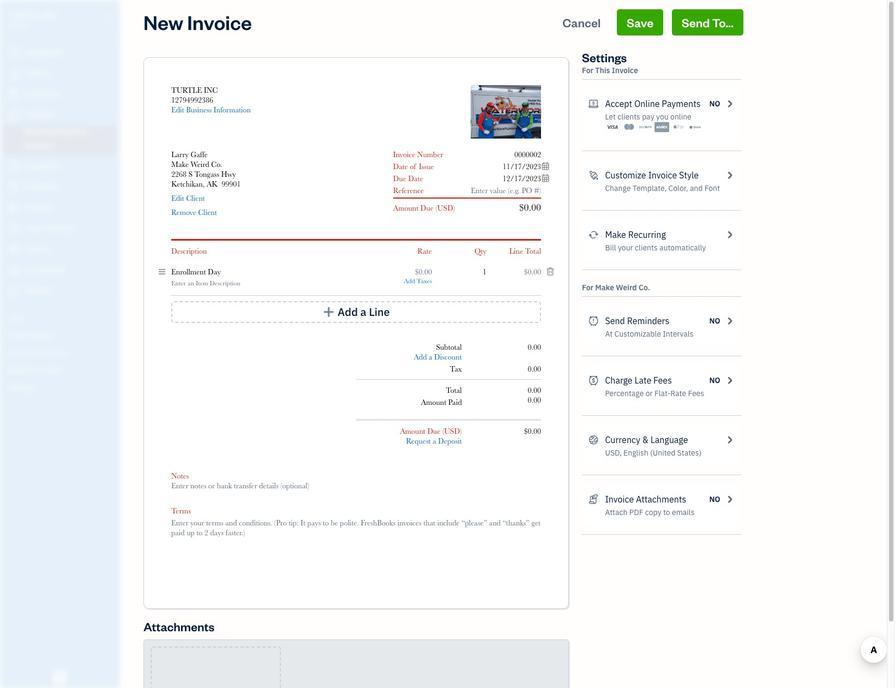 Task type: vqa. For each thing, say whether or not it's contained in the screenshot.
trial. at the top
no



Task type: describe. For each thing, give the bounding box(es) containing it.
edit business information button
[[171, 105, 251, 115]]

due for amount due ( usd ) request a deposit
[[428, 427, 441, 436]]

emails
[[673, 508, 695, 518]]

charge late fees
[[606, 375, 673, 386]]

line inside add a line button
[[369, 305, 390, 319]]

no for send reminders
[[710, 316, 721, 326]]

send for send reminders
[[606, 316, 626, 326]]

currencyandlanguage image
[[589, 433, 599, 447]]

save button
[[617, 9, 664, 35]]

Item Rate (USD) text field
[[415, 267, 432, 276]]

apps image
[[8, 313, 117, 322]]

invoice inside settings for this invoice
[[612, 66, 639, 75]]

bill
[[606, 243, 617, 253]]

12/17/2023
[[503, 174, 542, 183]]

recurring
[[629, 229, 666, 240]]

2268
[[171, 170, 187, 179]]

hwy
[[221, 170, 236, 179]]

let clients pay you online
[[606, 112, 692, 122]]

0 vertical spatial date
[[394, 162, 408, 171]]

$0.00 for amount due ( usd ) request a deposit
[[524, 427, 542, 436]]

change template, color, and font
[[606, 183, 721, 193]]

2 for from the top
[[582, 283, 594, 293]]

to
[[664, 508, 671, 518]]

customize
[[606, 170, 647, 181]]

you
[[657, 112, 669, 122]]

turtle inc 12794992386 edit business information
[[171, 86, 251, 114]]

change
[[606, 183, 631, 193]]

latereminders image
[[589, 314, 599, 328]]

automatically
[[660, 243, 707, 253]]

larry
[[171, 150, 189, 159]]

currency & language
[[606, 435, 689, 445]]

new invoice
[[144, 9, 252, 35]]

send to... button
[[672, 9, 744, 35]]

style
[[680, 170, 699, 181]]

line total
[[510, 247, 542, 255]]

date of issue
[[394, 162, 434, 171]]

invoice image
[[7, 110, 20, 121]]

reference
[[394, 186, 424, 195]]

) for amount due ( usd ) request a deposit
[[460, 427, 462, 436]]

no for accept online payments
[[710, 99, 721, 109]]

paintbrush image
[[589, 169, 599, 182]]

settings image
[[8, 383, 117, 392]]

currency
[[606, 435, 641, 445]]

items and services image
[[8, 348, 117, 357]]

attach
[[606, 508, 628, 518]]

add a line button
[[171, 301, 542, 323]]

bill your clients automatically
[[606, 243, 707, 253]]

request
[[406, 437, 431, 445]]

notes
[[171, 472, 189, 480]]

bank image
[[688, 122, 703, 133]]

terms
[[171, 507, 191, 515]]

amount inside total amount paid
[[421, 398, 447, 407]]

chevronright image for send reminders
[[725, 314, 735, 328]]

discount
[[435, 353, 462, 361]]

1 0.00 from the top
[[528, 343, 542, 352]]

Notes text field
[[171, 481, 542, 491]]

pdf
[[630, 508, 644, 518]]

1 horizontal spatial co.
[[639, 283, 651, 293]]

$0.00 for usd
[[520, 202, 542, 213]]

chevronright image for make recurring
[[725, 228, 735, 241]]

description
[[171, 247, 207, 255]]

1 vertical spatial client
[[198, 208, 217, 217]]

a inside subtotal add a discount tax
[[429, 353, 433, 361]]

remove
[[171, 208, 196, 217]]

12794992386
[[171, 96, 213, 104]]

to...
[[713, 15, 734, 30]]

and
[[691, 183, 703, 193]]

bars image
[[159, 267, 165, 277]]

main element
[[0, 0, 147, 688]]

percentage or flat-rate fees
[[606, 389, 705, 399]]

save
[[627, 15, 654, 30]]

inc for turtle inc owner
[[42, 10, 57, 21]]

0 vertical spatial client
[[186, 194, 205, 203]]

turtle for turtle inc owner
[[9, 10, 40, 21]]

1 horizontal spatial rate
[[671, 389, 687, 399]]

turtle for turtle inc 12794992386 edit business information
[[171, 86, 202, 94]]

copy
[[646, 508, 662, 518]]

bank connections image
[[8, 366, 117, 374]]

2 vertical spatial make
[[596, 283, 615, 293]]

weird inside larry gaffe make weird co. 2268 s tongass hwy ketchikan, ak  99901 edit client remove client
[[191, 160, 209, 169]]

invoice number
[[394, 150, 444, 159]]

late
[[635, 375, 652, 386]]

1 horizontal spatial weird
[[616, 283, 637, 293]]

2 chevronright image from the top
[[725, 169, 735, 182]]

0 vertical spatial fees
[[654, 375, 673, 386]]

1 vertical spatial fees
[[689, 389, 705, 399]]

expense image
[[7, 182, 20, 193]]

remove client button
[[171, 207, 217, 217]]

for make weird co.
[[582, 283, 651, 293]]

amount for amount due ( usd )
[[394, 204, 419, 212]]

Terms text field
[[171, 518, 542, 538]]

customizable
[[615, 329, 662, 339]]

this
[[596, 66, 611, 75]]

dashboard image
[[7, 47, 20, 58]]

gaffe
[[191, 150, 208, 159]]

usd, english (united states)
[[606, 448, 702, 458]]

client image
[[7, 68, 20, 79]]

1 vertical spatial clients
[[635, 243, 658, 253]]

font
[[705, 183, 721, 193]]

0 vertical spatial due
[[394, 174, 407, 183]]

owner
[[9, 22, 29, 30]]

money image
[[7, 244, 20, 255]]

ketchikan,
[[171, 180, 205, 188]]

usd,
[[606, 448, 622, 458]]

customize invoice style
[[606, 170, 699, 181]]

) for amount due ( usd )
[[454, 204, 455, 212]]

information
[[214, 105, 251, 114]]

due for amount due ( usd )
[[421, 204, 434, 212]]

no for charge late fees
[[710, 376, 721, 385]]

Enter an Item Description text field
[[171, 279, 378, 288]]

discover image
[[639, 122, 653, 133]]

make inside larry gaffe make weird co. 2268 s tongass hwy ketchikan, ak  99901 edit client remove client
[[171, 160, 189, 169]]

let
[[606, 112, 616, 122]]

taxes
[[417, 277, 432, 285]]

issue
[[419, 162, 434, 171]]

chevronright image for accept online payments
[[725, 97, 735, 110]]

invoice attachments
[[606, 494, 687, 505]]

request a deposit button
[[406, 436, 462, 446]]

co. inside larry gaffe make weird co. 2268 s tongass hwy ketchikan, ak  99901 edit client remove client
[[211, 160, 222, 169]]

s
[[189, 170, 193, 179]]



Task type: locate. For each thing, give the bounding box(es) containing it.
0 vertical spatial (
[[436, 204, 438, 212]]

1 horizontal spatial (
[[443, 427, 445, 436]]

1 horizontal spatial fees
[[689, 389, 705, 399]]

1 horizontal spatial line
[[510, 247, 524, 255]]

turtle up 'owner'
[[9, 10, 40, 21]]

send for send to...
[[682, 15, 710, 30]]

chevronright image for charge late fees
[[725, 374, 735, 387]]

line right the qty
[[510, 247, 524, 255]]

client up remove client button
[[186, 194, 205, 203]]

0.00
[[528, 343, 542, 352], [528, 365, 542, 373], [528, 386, 542, 395], [528, 396, 542, 405]]

add taxes button
[[404, 277, 432, 285]]

add left taxes at the left of the page
[[404, 277, 416, 285]]

delete image
[[473, 108, 519, 117]]

0 horizontal spatial )
[[454, 204, 455, 212]]

add for add a line
[[338, 305, 358, 319]]

flat-
[[655, 389, 671, 399]]

4 chevronright image from the top
[[725, 374, 735, 387]]

make down larry
[[171, 160, 189, 169]]

percentage
[[606, 389, 644, 399]]

3 no from the top
[[710, 376, 721, 385]]

amount due ( usd ) request a deposit
[[400, 427, 462, 445]]

invoice
[[187, 9, 252, 35], [612, 66, 639, 75], [394, 150, 416, 159], [649, 170, 678, 181], [606, 494, 634, 505]]

amount for amount due ( usd ) request a deposit
[[400, 427, 426, 436]]

co. up tongass
[[211, 160, 222, 169]]

inc
[[42, 10, 57, 21], [204, 86, 218, 94]]

color,
[[669, 183, 689, 193]]

larry gaffe make weird co. 2268 s tongass hwy ketchikan, ak  99901 edit client remove client
[[171, 150, 241, 217]]

turtle inside turtle inc 12794992386 edit business information
[[171, 86, 202, 94]]

add right the plus image
[[338, 305, 358, 319]]

payment image
[[7, 161, 20, 172]]

1 vertical spatial usd
[[445, 427, 460, 436]]

due
[[394, 174, 407, 183], [421, 204, 434, 212], [428, 427, 441, 436]]

( for amount due ( usd ) request a deposit
[[443, 427, 445, 436]]

1 for from the top
[[582, 66, 594, 75]]

tax
[[450, 365, 462, 373]]

1 chevronright image from the top
[[725, 97, 735, 110]]

total amount paid
[[421, 386, 462, 407]]

2 horizontal spatial a
[[433, 437, 437, 445]]

due up reference
[[394, 174, 407, 183]]

amount due ( usd )
[[394, 204, 455, 212]]

date
[[394, 162, 408, 171], [409, 174, 423, 183]]

at
[[606, 329, 613, 339]]

for left this
[[582, 66, 594, 75]]

inc inside turtle inc 12794992386 edit business information
[[204, 86, 218, 94]]

inc inside turtle inc owner
[[42, 10, 57, 21]]

american express image
[[655, 122, 670, 133]]

a inside amount due ( usd ) request a deposit
[[433, 437, 437, 445]]

usd inside amount due ( usd ) request a deposit
[[445, 427, 460, 436]]

a left deposit
[[433, 437, 437, 445]]

usd for amount due ( usd ) request a deposit
[[445, 427, 460, 436]]

edit inside turtle inc 12794992386 edit business information
[[171, 105, 184, 114]]

clients down accept
[[618, 112, 641, 122]]

send reminders
[[606, 316, 670, 326]]

0 vertical spatial make
[[171, 160, 189, 169]]

2 vertical spatial a
[[433, 437, 437, 445]]

settings for this invoice
[[582, 50, 639, 75]]

99901
[[222, 180, 241, 188]]

attachments
[[637, 494, 687, 505], [144, 619, 215, 635]]

add for add taxes
[[404, 277, 416, 285]]

) inside amount due ( usd ) request a deposit
[[460, 427, 462, 436]]

states)
[[678, 448, 702, 458]]

Enter an Item Name text field
[[171, 267, 378, 277]]

deposit
[[439, 437, 462, 445]]

plus image
[[323, 307, 335, 318]]

add a discount button
[[414, 352, 462, 362]]

turtle inside turtle inc owner
[[9, 10, 40, 21]]

subtotal add a discount tax
[[414, 343, 462, 373]]

settings
[[582, 50, 627, 65]]

online
[[635, 98, 660, 109]]

edit up the remove
[[171, 194, 184, 203]]

rate right or
[[671, 389, 687, 399]]

image
[[498, 108, 519, 117]]

3 0.00 from the top
[[528, 386, 542, 395]]

timer image
[[7, 223, 20, 234]]

0 vertical spatial turtle
[[9, 10, 40, 21]]

1 vertical spatial due
[[421, 204, 434, 212]]

1 horizontal spatial a
[[429, 353, 433, 361]]

fees
[[654, 375, 673, 386], [689, 389, 705, 399]]

template,
[[633, 183, 667, 193]]

(
[[436, 204, 438, 212], [443, 427, 445, 436]]

co. up reminders
[[639, 283, 651, 293]]

0 horizontal spatial co.
[[211, 160, 222, 169]]

online
[[671, 112, 692, 122]]

0 vertical spatial edit
[[171, 105, 184, 114]]

a left discount
[[429, 353, 433, 361]]

amount down reference
[[394, 204, 419, 212]]

a right the plus image
[[361, 305, 367, 319]]

&
[[643, 435, 649, 445]]

line right the plus image
[[369, 305, 390, 319]]

1 vertical spatial send
[[606, 316, 626, 326]]

4 0.00 from the top
[[528, 396, 542, 405]]

1 horizontal spatial total
[[526, 247, 542, 255]]

due up request a deposit button
[[428, 427, 441, 436]]

1 vertical spatial add
[[338, 305, 358, 319]]

chevronright image
[[725, 97, 735, 110], [725, 169, 735, 182], [725, 314, 735, 328], [725, 374, 735, 387]]

2 no from the top
[[710, 316, 721, 326]]

accept
[[606, 98, 633, 109]]

0 vertical spatial amount
[[394, 204, 419, 212]]

add inside subtotal add a discount tax
[[414, 353, 427, 361]]

0 vertical spatial usd
[[438, 204, 454, 212]]

edit inside larry gaffe make weird co. 2268 s tongass hwy ketchikan, ak  99901 edit client remove client
[[171, 194, 184, 203]]

1 chevronright image from the top
[[725, 228, 735, 241]]

total inside total amount paid
[[446, 386, 462, 395]]

chevronright image
[[725, 228, 735, 241], [725, 433, 735, 447], [725, 493, 735, 506]]

0 horizontal spatial line
[[369, 305, 390, 319]]

2 vertical spatial chevronright image
[[725, 493, 735, 506]]

1 vertical spatial a
[[429, 353, 433, 361]]

0.00 0.00
[[528, 386, 542, 405]]

0 vertical spatial )
[[454, 204, 455, 212]]

due inside amount due ( usd ) request a deposit
[[428, 427, 441, 436]]

(united
[[651, 448, 676, 458]]

1 horizontal spatial send
[[682, 15, 710, 30]]

0 vertical spatial line
[[510, 247, 524, 255]]

reminders
[[628, 316, 670, 326]]

of
[[410, 162, 417, 171]]

pay
[[643, 112, 655, 122]]

clients down recurring
[[635, 243, 658, 253]]

Reference Number text field
[[462, 186, 542, 195]]

for inside settings for this invoice
[[582, 66, 594, 75]]

3 chevronright image from the top
[[725, 314, 735, 328]]

0 vertical spatial inc
[[42, 10, 57, 21]]

0 horizontal spatial (
[[436, 204, 438, 212]]

no for invoice attachments
[[710, 495, 721, 504]]

a
[[361, 305, 367, 319], [429, 353, 433, 361], [433, 437, 437, 445]]

1 vertical spatial chevronright image
[[725, 433, 735, 447]]

business
[[186, 105, 212, 114]]

send
[[682, 15, 710, 30], [606, 316, 626, 326]]

1 vertical spatial turtle
[[171, 86, 202, 94]]

weird down gaffe
[[191, 160, 209, 169]]

$0.00 down "0.00 0.00"
[[524, 427, 542, 436]]

1 vertical spatial line
[[369, 305, 390, 319]]

0 vertical spatial clients
[[618, 112, 641, 122]]

onlinesales image
[[589, 97, 599, 110]]

for
[[582, 66, 594, 75], [582, 283, 594, 293]]

due date
[[394, 174, 423, 183]]

send to...
[[682, 15, 734, 30]]

add inside button
[[338, 305, 358, 319]]

0 horizontal spatial a
[[361, 305, 367, 319]]

0 vertical spatial weird
[[191, 160, 209, 169]]

chart image
[[7, 265, 20, 276]]

team members image
[[8, 331, 117, 340]]

0 vertical spatial for
[[582, 66, 594, 75]]

1 vertical spatial inc
[[204, 86, 218, 94]]

due down reference
[[421, 204, 434, 212]]

make recurring
[[606, 229, 666, 240]]

1 edit from the top
[[171, 105, 184, 114]]

1 vertical spatial total
[[446, 386, 462, 395]]

1 no from the top
[[710, 99, 721, 109]]

total up line total (usd) text field on the right
[[526, 247, 542, 255]]

refresh image
[[589, 228, 599, 241]]

usd for amount due ( usd )
[[438, 204, 454, 212]]

Item Quantity text field
[[471, 267, 487, 276]]

delete
[[473, 108, 496, 117]]

0 vertical spatial send
[[682, 15, 710, 30]]

client right the remove
[[198, 208, 217, 217]]

add taxes
[[404, 277, 432, 285]]

at customizable intervals
[[606, 329, 694, 339]]

freshbooks image
[[51, 671, 69, 684]]

( inside amount due ( usd ) request a deposit
[[443, 427, 445, 436]]

0 vertical spatial co.
[[211, 160, 222, 169]]

mastercard image
[[622, 122, 637, 133]]

1 vertical spatial weird
[[616, 283, 637, 293]]

1 vertical spatial for
[[582, 283, 594, 293]]

1 vertical spatial edit
[[171, 194, 184, 203]]

1 vertical spatial co.
[[639, 283, 651, 293]]

0 vertical spatial a
[[361, 305, 367, 319]]

for up latereminders "image"
[[582, 283, 594, 293]]

send up at
[[606, 316, 626, 326]]

1 vertical spatial make
[[606, 229, 627, 240]]

new
[[144, 9, 183, 35]]

your
[[618, 243, 634, 253]]

$0.00 down 12/17/2023
[[520, 202, 542, 213]]

chevronright image for no
[[725, 493, 735, 506]]

paid
[[449, 398, 462, 407]]

1 horizontal spatial )
[[460, 427, 462, 436]]

1 vertical spatial rate
[[671, 389, 687, 399]]

amount
[[394, 204, 419, 212], [421, 398, 447, 407], [400, 427, 426, 436]]

subtotal
[[436, 343, 462, 352]]

weird up send reminders
[[616, 283, 637, 293]]

latefees image
[[589, 374, 599, 387]]

intervals
[[663, 329, 694, 339]]

0 vertical spatial attachments
[[637, 494, 687, 505]]

amount inside amount due ( usd ) request a deposit
[[400, 427, 426, 436]]

invoices image
[[589, 493, 599, 506]]

visa image
[[606, 122, 620, 133]]

2 0.00 from the top
[[528, 365, 542, 373]]

or
[[646, 389, 653, 399]]

fees up flat-
[[654, 375, 673, 386]]

delete line item image
[[546, 267, 555, 277]]

3 chevronright image from the top
[[725, 493, 735, 506]]

0 vertical spatial add
[[404, 277, 416, 285]]

amount up request
[[400, 427, 426, 436]]

number
[[418, 150, 444, 159]]

2 vertical spatial amount
[[400, 427, 426, 436]]

0 horizontal spatial fees
[[654, 375, 673, 386]]

Enter an Invoice # text field
[[514, 150, 542, 159]]

0 vertical spatial chevronright image
[[725, 228, 735, 241]]

0 horizontal spatial weird
[[191, 160, 209, 169]]

0 horizontal spatial inc
[[42, 10, 57, 21]]

1 horizontal spatial attachments
[[637, 494, 687, 505]]

attach pdf copy to emails
[[606, 508, 695, 518]]

0 vertical spatial $0.00
[[520, 202, 542, 213]]

amount left paid
[[421, 398, 447, 407]]

chevronright image for currency & language
[[725, 433, 735, 447]]

2 chevronright image from the top
[[725, 433, 735, 447]]

add a line
[[338, 305, 390, 319]]

line
[[510, 247, 524, 255], [369, 305, 390, 319]]

add
[[404, 277, 416, 285], [338, 305, 358, 319], [414, 353, 427, 361]]

0 vertical spatial total
[[526, 247, 542, 255]]

1 vertical spatial attachments
[[144, 619, 215, 635]]

0 vertical spatial rate
[[418, 247, 432, 255]]

charge
[[606, 375, 633, 386]]

edit client button
[[171, 193, 205, 203]]

0 horizontal spatial rate
[[418, 247, 432, 255]]

a inside button
[[361, 305, 367, 319]]

accept online payments
[[606, 98, 701, 109]]

2 vertical spatial add
[[414, 353, 427, 361]]

send left to...
[[682, 15, 710, 30]]

date left of
[[394, 162, 408, 171]]

add left discount
[[414, 353, 427, 361]]

cancel
[[563, 15, 601, 30]]

0 horizontal spatial send
[[606, 316, 626, 326]]

project image
[[7, 203, 20, 213]]

2 edit from the top
[[171, 194, 184, 203]]

2 vertical spatial due
[[428, 427, 441, 436]]

0 horizontal spatial turtle
[[9, 10, 40, 21]]

make up latereminders "image"
[[596, 283, 615, 293]]

1 vertical spatial date
[[409, 174, 423, 183]]

apple pay image
[[672, 122, 687, 133]]

1 vertical spatial amount
[[421, 398, 447, 407]]

Issue date in MM/DD/YYYY format text field
[[470, 162, 550, 171]]

turtle up 12794992386
[[171, 86, 202, 94]]

weird
[[191, 160, 209, 169], [616, 283, 637, 293]]

make up bill
[[606, 229, 627, 240]]

0 horizontal spatial total
[[446, 386, 462, 395]]

Line Total (USD) text field
[[524, 267, 542, 276]]

0 horizontal spatial attachments
[[144, 619, 215, 635]]

1 vertical spatial (
[[443, 427, 445, 436]]

inc for turtle inc 12794992386 edit business information
[[204, 86, 218, 94]]

1 horizontal spatial inc
[[204, 86, 218, 94]]

1 vertical spatial $0.00
[[524, 427, 542, 436]]

date down date of issue
[[409, 174, 423, 183]]

rate up item rate (usd) text field on the top left of page
[[418, 247, 432, 255]]

edit
[[171, 105, 184, 114], [171, 194, 184, 203]]

( for amount due ( usd )
[[436, 204, 438, 212]]

send inside button
[[682, 15, 710, 30]]

edit down 12794992386
[[171, 105, 184, 114]]

1 horizontal spatial turtle
[[171, 86, 202, 94]]

total up paid
[[446, 386, 462, 395]]

fees right flat-
[[689, 389, 705, 399]]

report image
[[7, 286, 20, 296]]

4 no from the top
[[710, 495, 721, 504]]

1 vertical spatial )
[[460, 427, 462, 436]]

clients
[[618, 112, 641, 122], [635, 243, 658, 253]]

estimate image
[[7, 89, 20, 100]]



